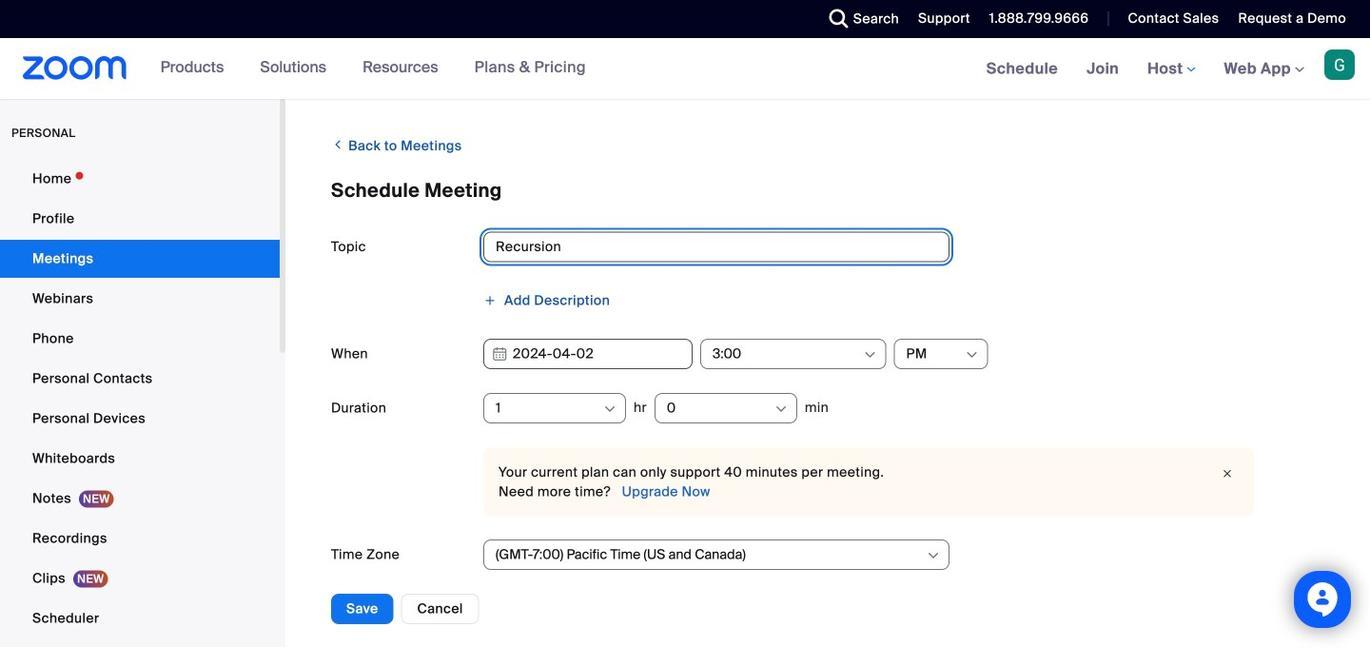 Task type: describe. For each thing, give the bounding box(es) containing it.
left image
[[331, 135, 345, 154]]

close image
[[1217, 465, 1240, 484]]

product information navigation
[[146, 38, 601, 99]]

My Meeting text field
[[484, 232, 950, 262]]

choose date text field
[[484, 339, 693, 369]]

select time zone text field
[[496, 541, 925, 569]]



Task type: vqa. For each thing, say whether or not it's contained in the screenshot.
Host's Host
no



Task type: locate. For each thing, give the bounding box(es) containing it.
show options image
[[774, 402, 789, 417]]

profile picture image
[[1325, 50, 1356, 80]]

add image
[[484, 294, 497, 307]]

show options image
[[603, 402, 618, 417]]

banner
[[0, 38, 1371, 100]]

zoom logo image
[[23, 56, 127, 80]]

meetings navigation
[[973, 38, 1371, 100]]

personal menu menu
[[0, 160, 280, 647]]

select start time text field
[[713, 340, 862, 368]]



